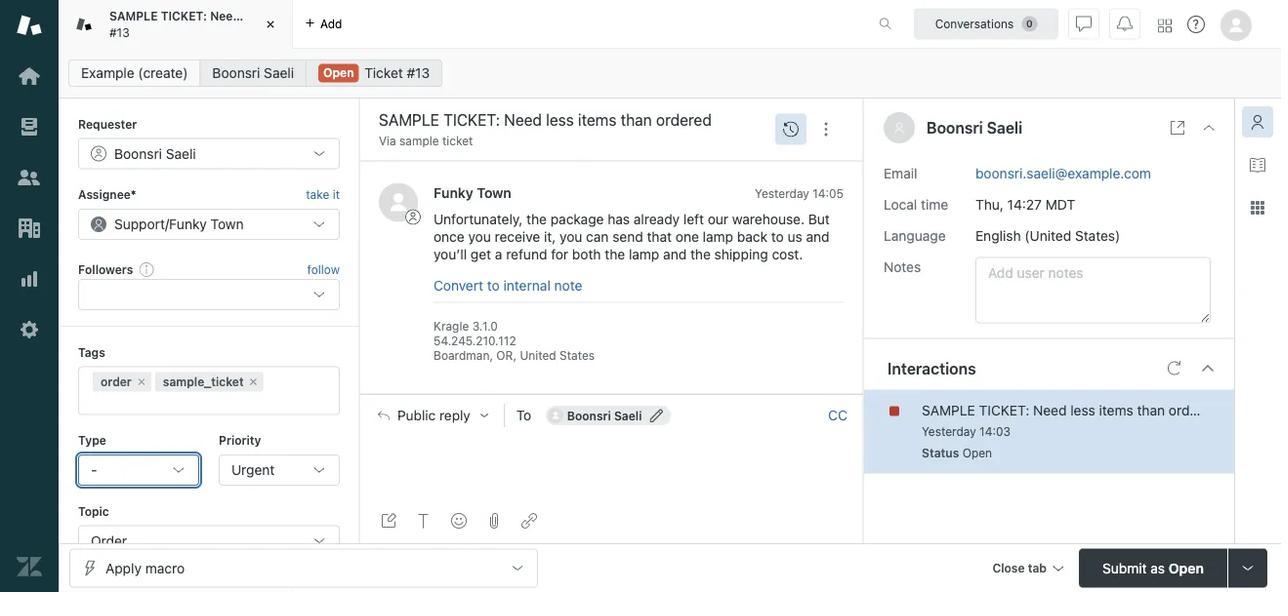 Task type: describe. For each thing, give the bounding box(es) containing it.
sample ticket: need less items than ordered #13
[[109, 9, 379, 39]]

that
[[647, 229, 672, 246]]

yesterday 14:05
[[755, 187, 844, 201]]

insert emojis image
[[451, 514, 467, 529]]

shipping
[[714, 247, 768, 263]]

add link (cmd k) image
[[522, 514, 537, 529]]

notes
[[884, 259, 921, 275]]

refund
[[506, 247, 547, 263]]

follow
[[307, 263, 340, 276]]

1 vertical spatial and
[[663, 247, 687, 263]]

2 horizontal spatial the
[[690, 247, 711, 263]]

organizations image
[[17, 216, 42, 241]]

boonsri up time
[[927, 119, 983, 137]]

for
[[551, 247, 569, 263]]

ticket
[[365, 65, 403, 81]]

items for sample ticket: need less items than ordered #13
[[270, 9, 301, 23]]

avatar image
[[379, 184, 418, 223]]

town inside assignee* element
[[211, 216, 244, 232]]

tabs tab list
[[59, 0, 858, 49]]

sample for sample ticket: need less items than ordered yesterday 14:03 status open
[[922, 402, 975, 419]]

local time
[[884, 196, 948, 212]]

conversationlabel log
[[359, 0, 863, 396]]

ticket #13
[[365, 65, 430, 81]]

need for sample ticket: need less items than ordered #13
[[210, 9, 240, 23]]

unfortunately,
[[434, 212, 523, 228]]

type
[[78, 434, 106, 448]]

close image
[[1201, 120, 1217, 136]]

info on adding followers image
[[139, 262, 155, 277]]

yesterday inside sample ticket: need less items than ordered yesterday 14:03 status open
[[922, 425, 976, 439]]

our
[[708, 212, 729, 228]]

assignee*
[[78, 188, 136, 202]]

customer context image
[[1250, 114, 1266, 130]]

it
[[333, 188, 340, 202]]

assignee* element
[[78, 209, 340, 240]]

boonsri inside boonsri saeli link
[[212, 65, 260, 81]]

note
[[554, 278, 582, 294]]

reply
[[439, 408, 470, 424]]

followers
[[78, 263, 133, 276]]

knowledge image
[[1250, 157, 1266, 173]]

boonsri inside requester element
[[114, 145, 162, 162]]

time
[[921, 196, 948, 212]]

cc
[[828, 408, 848, 424]]

public reply button
[[360, 395, 504, 436]]

boonsri saeli down hide composer image
[[567, 409, 642, 423]]

local
[[884, 196, 917, 212]]

a
[[495, 247, 502, 263]]

support
[[114, 216, 165, 232]]

funky inside conversationlabel log
[[434, 185, 473, 201]]

sample ticket: need less items than ordered yesterday 14:03 status open
[[922, 402, 1218, 461]]

than for sample ticket: need less items than ordered yesterday 14:03 status open
[[1137, 402, 1165, 419]]

or,
[[496, 350, 517, 363]]

saeli down hide composer image
[[614, 409, 642, 423]]

united
[[520, 350, 556, 363]]

followers element
[[78, 279, 340, 311]]

close
[[993, 562, 1025, 576]]

but
[[808, 212, 830, 228]]

english (united states)
[[976, 228, 1120, 244]]

macro
[[145, 561, 185, 577]]

secondary element
[[59, 54, 1281, 93]]

cc button
[[828, 407, 848, 425]]

yesterday inside conversationlabel log
[[755, 187, 809, 201]]

english
[[976, 228, 1021, 244]]

unfortunately, the package has already left our warehouse. but once you receive it, you can send that one lamp back to us and you'll get a refund for both the lamp and the shipping cost.
[[434, 212, 834, 263]]

thu, 14:27 mdt
[[976, 196, 1075, 212]]

convert to internal note
[[434, 278, 582, 294]]

order
[[91, 533, 127, 549]]

14:27
[[1007, 196, 1042, 212]]

priority
[[219, 434, 261, 448]]

3.1.0
[[472, 320, 498, 333]]

add
[[320, 17, 342, 31]]

send
[[613, 229, 643, 246]]

tab
[[1028, 562, 1047, 576]]

warehouse.
[[732, 212, 805, 228]]

take
[[306, 188, 329, 202]]

thu,
[[976, 196, 1004, 212]]

14:05
[[813, 187, 844, 201]]

can
[[586, 229, 609, 246]]

get
[[471, 247, 491, 263]]

submit as open
[[1103, 561, 1204, 577]]

public
[[397, 408, 436, 424]]

boonsri.saeli@example.com
[[976, 165, 1151, 181]]

convert
[[434, 278, 483, 294]]

tab containing sample ticket: need less items than ordered
[[59, 0, 379, 49]]

topic element
[[78, 526, 340, 557]]

mdt
[[1046, 196, 1075, 212]]

funky town link
[[434, 185, 512, 201]]

town inside conversationlabel log
[[477, 185, 512, 201]]

conversations button
[[914, 8, 1059, 40]]

apps image
[[1250, 200, 1266, 216]]

saeli up boonsri.saeli@example.com
[[987, 119, 1023, 137]]

button displays agent's chat status as invisible. image
[[1076, 16, 1092, 32]]

one
[[676, 229, 699, 246]]

hide composer image
[[604, 387, 619, 402]]

it,
[[544, 229, 556, 246]]

reporting image
[[17, 267, 42, 292]]

2 vertical spatial open
[[1169, 561, 1204, 577]]

views image
[[17, 114, 42, 140]]

events image
[[783, 122, 799, 137]]

tags
[[78, 346, 105, 360]]

once
[[434, 229, 465, 246]]

already
[[634, 212, 680, 228]]

kragle
[[434, 320, 469, 333]]

admin image
[[17, 317, 42, 343]]

zendesk image
[[17, 555, 42, 580]]

0 horizontal spatial lamp
[[629, 247, 660, 263]]



Task type: locate. For each thing, give the bounding box(es) containing it.
zendesk support image
[[17, 13, 42, 38]]

the down one
[[690, 247, 711, 263]]

1 you from the left
[[468, 229, 491, 246]]

0 vertical spatial ticket:
[[161, 9, 207, 23]]

and
[[806, 229, 830, 246], [663, 247, 687, 263]]

sample for sample ticket: need less items than ordered #13
[[109, 9, 158, 23]]

add attachment image
[[486, 514, 502, 529]]

0 vertical spatial yesterday
[[755, 187, 809, 201]]

user image
[[894, 122, 905, 134], [895, 123, 903, 133]]

funky right support
[[169, 216, 207, 232]]

1 horizontal spatial lamp
[[703, 229, 733, 246]]

saeli inside boonsri saeli link
[[264, 65, 294, 81]]

tab
[[59, 0, 379, 49]]

yesterday up status
[[922, 425, 976, 439]]

boonsri saeli down requester
[[114, 145, 196, 162]]

need
[[210, 9, 240, 23], [1033, 402, 1067, 419]]

yesterday
[[755, 187, 809, 201], [922, 425, 976, 439]]

language
[[884, 228, 946, 244]]

boonsri saeli link
[[200, 60, 307, 87]]

1 horizontal spatial town
[[477, 185, 512, 201]]

items inside sample ticket: need less items than ordered yesterday 14:03 status open
[[1099, 402, 1134, 419]]

lamp down our
[[703, 229, 733, 246]]

example (create) button
[[68, 60, 201, 87]]

0 vertical spatial open
[[323, 66, 354, 80]]

receive
[[495, 229, 540, 246]]

1 horizontal spatial need
[[1033, 402, 1067, 419]]

ticket: inside sample ticket: need less items than ordered yesterday 14:03 status open
[[979, 402, 1030, 419]]

and down one
[[663, 247, 687, 263]]

less for sample ticket: need less items than ordered yesterday 14:03 status open
[[1071, 402, 1095, 419]]

customers image
[[17, 165, 42, 190]]

funky
[[434, 185, 473, 201], [169, 216, 207, 232]]

ticket: up 14:03
[[979, 402, 1030, 419]]

lamp
[[703, 229, 733, 246], [629, 247, 660, 263]]

ticket: for sample ticket: need less items than ordered #13
[[161, 9, 207, 23]]

sample inside sample ticket: need less items than ordered yesterday 14:03 status open
[[922, 402, 975, 419]]

the up it,
[[526, 212, 547, 228]]

sample up example (create)
[[109, 9, 158, 23]]

add button
[[293, 0, 354, 48]]

ticket: up (create)
[[161, 9, 207, 23]]

0 vertical spatial ordered
[[333, 9, 379, 23]]

0 horizontal spatial the
[[526, 212, 547, 228]]

ordered for sample ticket: need less items than ordered #13
[[333, 9, 379, 23]]

1 horizontal spatial and
[[806, 229, 830, 246]]

saeli inside requester element
[[166, 145, 196, 162]]

items for sample ticket: need less items than ordered yesterday 14:03 status open
[[1099, 402, 1134, 419]]

#13 up example
[[109, 25, 130, 39]]

take it button
[[306, 185, 340, 205]]

Add user notes text field
[[976, 257, 1211, 324]]

0 vertical spatial funky
[[434, 185, 473, 201]]

zendesk products image
[[1158, 19, 1172, 33]]

internal
[[503, 278, 551, 294]]

0 vertical spatial to
[[771, 229, 784, 246]]

boonsri.saeli@example.com image
[[548, 408, 563, 424]]

less inside sample ticket: need less items than ordered #13
[[243, 9, 266, 23]]

0 horizontal spatial yesterday
[[755, 187, 809, 201]]

view more details image
[[1170, 120, 1186, 136]]

(create)
[[138, 65, 188, 81]]

1 vertical spatial less
[[1071, 402, 1095, 419]]

you up get
[[468, 229, 491, 246]]

0 horizontal spatial open
[[323, 66, 354, 80]]

submit
[[1103, 561, 1147, 577]]

1 horizontal spatial you
[[560, 229, 582, 246]]

1 vertical spatial to
[[487, 278, 500, 294]]

close tab
[[993, 562, 1047, 576]]

(united
[[1025, 228, 1071, 244]]

sample_ticket
[[163, 376, 244, 389]]

items
[[270, 9, 301, 23], [1099, 402, 1134, 419]]

package
[[551, 212, 604, 228]]

1 horizontal spatial funky
[[434, 185, 473, 201]]

requester
[[78, 117, 137, 131]]

urgent button
[[219, 455, 340, 486]]

0 vertical spatial lamp
[[703, 229, 733, 246]]

boonsri down sample ticket: need less items than ordered #13
[[212, 65, 260, 81]]

interactions
[[888, 359, 976, 378]]

0 vertical spatial need
[[210, 9, 240, 23]]

states)
[[1075, 228, 1120, 244]]

54.245.210.112
[[434, 335, 516, 348]]

sample inside sample ticket: need less items than ordered #13
[[109, 9, 158, 23]]

boonsri saeli up thu,
[[927, 119, 1023, 137]]

open down yesterday 14:03 text box
[[963, 447, 992, 461]]

#13 right ticket
[[407, 65, 430, 81]]

close image
[[261, 15, 280, 34]]

1 vertical spatial ordered
[[1169, 402, 1218, 419]]

14:03
[[980, 425, 1011, 439]]

saeli up support / funky town
[[166, 145, 196, 162]]

town
[[477, 185, 512, 201], [211, 216, 244, 232]]

remove image
[[248, 377, 259, 388]]

#13 inside secondary element
[[407, 65, 430, 81]]

main element
[[0, 0, 59, 593]]

less for sample ticket: need less items than ordered #13
[[243, 9, 266, 23]]

kragle 3.1.0 54.245.210.112 boardman, or, united states
[[434, 320, 595, 363]]

0 vertical spatial than
[[304, 9, 330, 23]]

#13 inside sample ticket: need less items than ordered #13
[[109, 25, 130, 39]]

open left ticket
[[323, 66, 354, 80]]

1 vertical spatial than
[[1137, 402, 1165, 419]]

funky inside assignee* element
[[169, 216, 207, 232]]

0 horizontal spatial less
[[243, 9, 266, 23]]

items inside sample ticket: need less items than ordered #13
[[270, 9, 301, 23]]

apply
[[105, 561, 142, 577]]

sample up yesterday 14:03 text box
[[922, 402, 975, 419]]

the down send
[[605, 247, 625, 263]]

urgent
[[231, 462, 275, 479]]

need inside sample ticket: need less items than ordered yesterday 14:03 status open
[[1033, 402, 1067, 419]]

example
[[81, 65, 134, 81]]

support / funky town
[[114, 216, 244, 232]]

to
[[516, 408, 532, 424]]

states
[[560, 350, 595, 363]]

1 horizontal spatial to
[[771, 229, 784, 246]]

#13
[[109, 25, 130, 39], [407, 65, 430, 81]]

ordered inside sample ticket: need less items than ordered yesterday 14:03 status open
[[1169, 402, 1218, 419]]

and down but
[[806, 229, 830, 246]]

boonsri saeli inside secondary element
[[212, 65, 294, 81]]

0 horizontal spatial funky
[[169, 216, 207, 232]]

1 horizontal spatial the
[[605, 247, 625, 263]]

1 horizontal spatial ticket:
[[979, 402, 1030, 419]]

edit user image
[[650, 409, 664, 423]]

to down a
[[487, 278, 500, 294]]

conversations
[[935, 17, 1014, 31]]

than inside sample ticket: need less items than ordered #13
[[304, 9, 330, 23]]

town up unfortunately,
[[477, 185, 512, 201]]

0 horizontal spatial than
[[304, 9, 330, 23]]

1 vertical spatial sample
[[922, 402, 975, 419]]

than for sample ticket: need less items than ordered #13
[[304, 9, 330, 23]]

0 horizontal spatial #13
[[109, 25, 130, 39]]

Yesterday 14:05 text field
[[755, 187, 844, 201]]

format text image
[[416, 514, 432, 529]]

ordered inside sample ticket: need less items than ordered #13
[[333, 9, 379, 23]]

both
[[572, 247, 601, 263]]

1 vertical spatial open
[[963, 447, 992, 461]]

saeli down close icon at left top
[[264, 65, 294, 81]]

0 vertical spatial and
[[806, 229, 830, 246]]

follow button
[[307, 261, 340, 278]]

get started image
[[17, 63, 42, 89]]

cost.
[[772, 247, 803, 263]]

ordered for sample ticket: need less items than ordered yesterday 14:03 status open
[[1169, 402, 1218, 419]]

1 horizontal spatial yesterday
[[922, 425, 976, 439]]

2 you from the left
[[560, 229, 582, 246]]

Yesterday 14:03 text field
[[922, 425, 1011, 439]]

1 horizontal spatial than
[[1137, 402, 1165, 419]]

open right as
[[1169, 561, 1204, 577]]

as
[[1151, 561, 1165, 577]]

via sample ticket
[[379, 134, 473, 148]]

1 horizontal spatial less
[[1071, 402, 1095, 419]]

ticket actions image
[[818, 122, 834, 137]]

has
[[608, 212, 630, 228]]

1 horizontal spatial open
[[963, 447, 992, 461]]

1 horizontal spatial sample
[[922, 402, 975, 419]]

boonsri down requester
[[114, 145, 162, 162]]

1 vertical spatial items
[[1099, 402, 1134, 419]]

less inside sample ticket: need less items than ordered yesterday 14:03 status open
[[1071, 402, 1095, 419]]

back
[[737, 229, 768, 246]]

us
[[788, 229, 802, 246]]

to left "us"
[[771, 229, 784, 246]]

example (create)
[[81, 65, 188, 81]]

1 vertical spatial ticket:
[[979, 402, 1030, 419]]

notifications image
[[1117, 16, 1133, 32]]

lamp down that
[[629, 247, 660, 263]]

get help image
[[1188, 16, 1205, 33]]

-
[[91, 462, 97, 479]]

1 vertical spatial lamp
[[629, 247, 660, 263]]

yesterday up warehouse.
[[755, 187, 809, 201]]

public reply
[[397, 408, 470, 424]]

than inside sample ticket: need less items than ordered yesterday 14:03 status open
[[1137, 402, 1165, 419]]

0 vertical spatial items
[[270, 9, 301, 23]]

funky town
[[434, 185, 512, 201]]

0 horizontal spatial sample
[[109, 9, 158, 23]]

boonsri saeli inside requester element
[[114, 145, 196, 162]]

/
[[165, 216, 169, 232]]

via
[[379, 134, 396, 148]]

you'll
[[434, 247, 467, 263]]

0 horizontal spatial to
[[487, 278, 500, 294]]

you down package
[[560, 229, 582, 246]]

0 horizontal spatial and
[[663, 247, 687, 263]]

funky up unfortunately,
[[434, 185, 473, 201]]

1 vertical spatial town
[[211, 216, 244, 232]]

draft mode image
[[381, 514, 396, 529]]

ordered
[[333, 9, 379, 23], [1169, 402, 1218, 419]]

0 horizontal spatial items
[[270, 9, 301, 23]]

0 vertical spatial town
[[477, 185, 512, 201]]

less
[[243, 9, 266, 23], [1071, 402, 1095, 419]]

1 vertical spatial funky
[[169, 216, 207, 232]]

1 vertical spatial yesterday
[[922, 425, 976, 439]]

0 horizontal spatial you
[[468, 229, 491, 246]]

2 horizontal spatial open
[[1169, 561, 1204, 577]]

convert to internal note button
[[434, 277, 582, 295]]

order
[[101, 376, 132, 389]]

1 vertical spatial need
[[1033, 402, 1067, 419]]

open inside secondary element
[[323, 66, 354, 80]]

ticket: for sample ticket: need less items than ordered yesterday 14:03 status open
[[979, 402, 1030, 419]]

0 horizontal spatial town
[[211, 216, 244, 232]]

- button
[[78, 455, 199, 486]]

than
[[304, 9, 330, 23], [1137, 402, 1165, 419]]

requester element
[[78, 138, 340, 169]]

need for sample ticket: need less items than ordered yesterday 14:03 status open
[[1033, 402, 1067, 419]]

boonsri down hide composer image
[[567, 409, 611, 423]]

open inside sample ticket: need less items than ordered yesterday 14:03 status open
[[963, 447, 992, 461]]

boonsri
[[212, 65, 260, 81], [927, 119, 983, 137], [114, 145, 162, 162], [567, 409, 611, 423]]

Subject field
[[375, 108, 770, 132]]

1 horizontal spatial #13
[[407, 65, 430, 81]]

0 vertical spatial #13
[[109, 25, 130, 39]]

to inside button
[[487, 278, 500, 294]]

need inside sample ticket: need less items than ordered #13
[[210, 9, 240, 23]]

ticket: inside sample ticket: need less items than ordered #13
[[161, 9, 207, 23]]

topic
[[78, 505, 109, 519]]

boonsri saeli down sample ticket: need less items than ordered #13
[[212, 65, 294, 81]]

displays possible ticket submission types image
[[1240, 561, 1256, 577]]

status
[[922, 447, 959, 461]]

0 vertical spatial less
[[243, 9, 266, 23]]

left
[[684, 212, 704, 228]]

to inside unfortunately, the package has already left our warehouse. but once you receive it, you can send that one lamp back to us and you'll get a refund for both the lamp and the shipping cost.
[[771, 229, 784, 246]]

you
[[468, 229, 491, 246], [560, 229, 582, 246]]

0 horizontal spatial ordered
[[333, 9, 379, 23]]

sample
[[109, 9, 158, 23], [922, 402, 975, 419]]

0 vertical spatial sample
[[109, 9, 158, 23]]

1 horizontal spatial ordered
[[1169, 402, 1218, 419]]

1 horizontal spatial items
[[1099, 402, 1134, 419]]

open
[[323, 66, 354, 80], [963, 447, 992, 461], [1169, 561, 1204, 577]]

1 vertical spatial #13
[[407, 65, 430, 81]]

take it
[[306, 188, 340, 202]]

boardman,
[[434, 350, 493, 363]]

0 horizontal spatial need
[[210, 9, 240, 23]]

boonsri saeli
[[212, 65, 294, 81], [927, 119, 1023, 137], [114, 145, 196, 162], [567, 409, 642, 423]]

town right /
[[211, 216, 244, 232]]

remove image
[[136, 377, 147, 388]]

apply macro
[[105, 561, 185, 577]]

0 horizontal spatial ticket:
[[161, 9, 207, 23]]



Task type: vqa. For each thing, say whether or not it's contained in the screenshot.
Remove image at the bottom of page
yes



